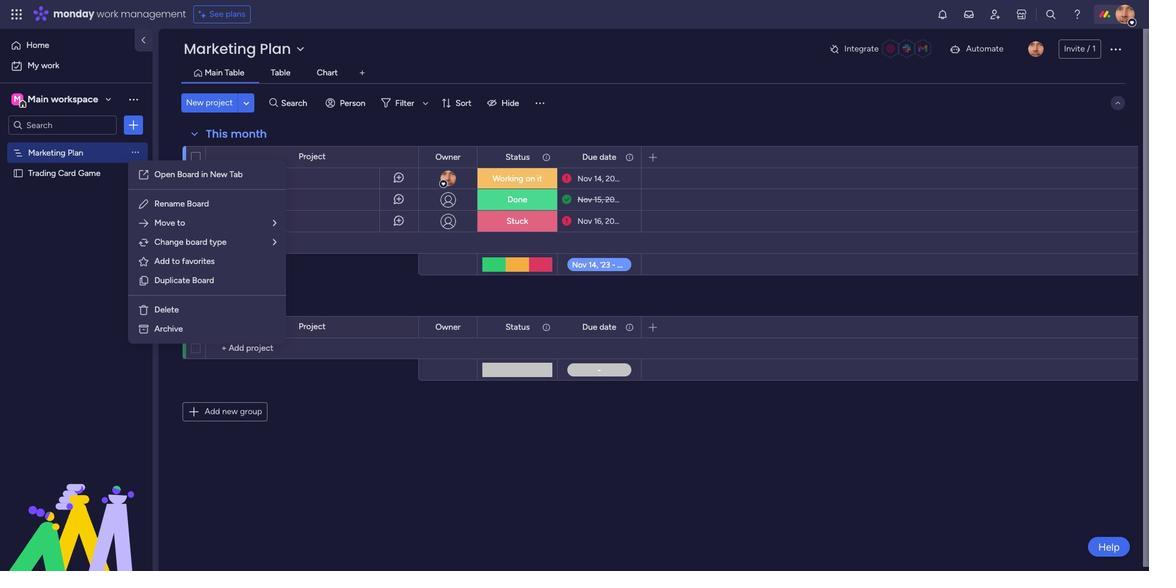 Task type: vqa. For each thing, say whether or not it's contained in the screenshot.
"PROJECT ZULU"
no



Task type: locate. For each thing, give the bounding box(es) containing it.
add left new
[[205, 406, 220, 417]]

owner
[[435, 152, 461, 162], [435, 322, 461, 332]]

1 status from the top
[[506, 152, 530, 162]]

1 vertical spatial date
[[600, 322, 617, 332]]

change
[[154, 237, 184, 247]]

0 vertical spatial nov
[[578, 174, 592, 183]]

board down favorites
[[192, 275, 214, 286]]

workspace image
[[11, 93, 23, 106]]

nov left '14,'
[[578, 174, 592, 183]]

1 horizontal spatial main
[[205, 68, 223, 78]]

move
[[154, 218, 175, 228]]

1 vertical spatial list arrow image
[[273, 238, 277, 247]]

table button
[[268, 66, 294, 80]]

1 vertical spatial main
[[28, 93, 49, 105]]

help
[[1099, 541, 1120, 553]]

marketing plan inside list box
[[28, 147, 83, 157]]

plan up table button
[[260, 39, 291, 59]]

1 vertical spatial marketing
[[28, 147, 66, 157]]

0 vertical spatial list arrow image
[[273, 219, 277, 227]]

0 vertical spatial board
[[177, 169, 199, 180]]

new left the project
[[186, 98, 204, 108]]

3 nov from the top
[[578, 217, 592, 226]]

main right workspace icon
[[28, 93, 49, 105]]

1 vertical spatial nov
[[578, 195, 592, 204]]

angle down image
[[244, 98, 249, 107]]

management
[[121, 7, 186, 21]]

0 horizontal spatial marketing plan
[[28, 147, 83, 157]]

status
[[506, 152, 530, 162], [506, 322, 530, 332]]

1 owner field from the top
[[432, 151, 464, 164]]

open board in new tab image
[[138, 169, 150, 181]]

2 due date from the top
[[583, 322, 617, 332]]

board for duplicate
[[192, 275, 214, 286]]

0 vertical spatial due date field
[[580, 151, 619, 164]]

main for main workspace
[[28, 93, 49, 105]]

1 vertical spatial options image
[[128, 119, 139, 131]]

notifications image
[[937, 8, 949, 20]]

0 vertical spatial 2023
[[606, 174, 624, 183]]

1 due from the top
[[583, 152, 598, 162]]

1 2023 from the top
[[606, 174, 624, 183]]

0 vertical spatial 1
[[1093, 44, 1096, 54]]

0 vertical spatial options image
[[1109, 42, 1123, 56]]

1 right /
[[1093, 44, 1096, 54]]

1 nov from the top
[[578, 174, 592, 183]]

main
[[205, 68, 223, 78], [28, 93, 49, 105]]

invite / 1 button
[[1059, 40, 1101, 59]]

1 vertical spatial column information image
[[625, 322, 635, 332]]

1
[[1093, 44, 1096, 54], [255, 174, 259, 184]]

1 horizontal spatial marketing
[[184, 39, 256, 59]]

workspace selection element
[[11, 92, 100, 108]]

2023 right 16, at the top
[[605, 217, 623, 226]]

1 vertical spatial board
[[187, 199, 209, 209]]

v2 done deadline image
[[562, 194, 572, 205]]

2 table from the left
[[271, 68, 291, 78]]

0 vertical spatial column information image
[[625, 152, 635, 162]]

1 horizontal spatial marketing plan
[[184, 39, 291, 59]]

0 vertical spatial status
[[506, 152, 530, 162]]

marketing up trading on the left of the page
[[28, 147, 66, 157]]

marketing plan up the main table
[[184, 39, 291, 59]]

table up v2 search image
[[271, 68, 291, 78]]

new right in
[[210, 169, 227, 180]]

list box
[[0, 140, 153, 345]]

collapse image
[[1113, 98, 1123, 108]]

2 due from the top
[[583, 322, 598, 332]]

hide
[[502, 98, 519, 108]]

1 vertical spatial work
[[41, 60, 59, 71]]

options image
[[1109, 42, 1123, 56], [128, 119, 139, 131]]

1 vertical spatial marketing plan
[[28, 147, 83, 157]]

chart
[[317, 68, 338, 78]]

0 horizontal spatial new
[[186, 98, 204, 108]]

0 vertical spatial project
[[299, 151, 326, 162]]

new project
[[186, 98, 233, 108]]

1 due date field from the top
[[580, 151, 619, 164]]

favorites
[[182, 256, 215, 266]]

2023 for nov 16, 2023
[[605, 217, 623, 226]]

2 vertical spatial nov
[[578, 217, 592, 226]]

main table
[[205, 68, 244, 78]]

marketing plan
[[184, 39, 291, 59], [28, 147, 83, 157]]

board left in
[[177, 169, 199, 180]]

due
[[583, 152, 598, 162], [583, 322, 598, 332]]

2 column information image from the top
[[625, 322, 635, 332]]

0 horizontal spatial 1
[[255, 174, 259, 184]]

1 due date from the top
[[583, 152, 617, 162]]

project up + add project text field at the left bottom of the page
[[299, 321, 326, 332]]

project
[[299, 151, 326, 162], [226, 174, 253, 184], [299, 321, 326, 332]]

1 vertical spatial v2 overdue deadline image
[[562, 215, 572, 227]]

v2 overdue deadline image down the v2 done deadline "icon" at the left top
[[562, 215, 572, 227]]

2 vertical spatial board
[[192, 275, 214, 286]]

2 vertical spatial 2023
[[605, 217, 623, 226]]

2 list arrow image from the top
[[273, 238, 277, 247]]

options image down the workspace options icon
[[128, 119, 139, 131]]

project down search field
[[299, 151, 326, 162]]

2 status field from the top
[[503, 321, 533, 334]]

month
[[231, 126, 267, 141]]

1 column information image from the top
[[542, 152, 551, 162]]

column information image for status field for 2nd column information icon from the bottom
[[542, 152, 551, 162]]

2023
[[606, 174, 624, 183], [605, 195, 623, 204], [605, 217, 623, 226]]

board
[[186, 237, 207, 247]]

0 vertical spatial status field
[[503, 151, 533, 164]]

0 horizontal spatial options image
[[128, 119, 139, 131]]

see plans button
[[193, 5, 251, 23]]

on
[[526, 173, 535, 183]]

nov left 15,
[[578, 195, 592, 204]]

work for my
[[41, 60, 59, 71]]

2023 right '14,'
[[606, 174, 624, 183]]

0 vertical spatial new
[[186, 98, 204, 108]]

2 nov from the top
[[578, 195, 592, 204]]

archive image
[[138, 323, 150, 335]]

2 vertical spatial project
[[299, 321, 326, 332]]

main for main table
[[205, 68, 223, 78]]

1 vertical spatial status
[[506, 322, 530, 332]]

nov for nov 14, 2023
[[578, 174, 592, 183]]

home
[[26, 40, 49, 50]]

rename board image
[[138, 198, 150, 210]]

v2 overdue deadline image up the v2 done deadline "icon" at the left top
[[562, 173, 572, 184]]

1 horizontal spatial plan
[[260, 39, 291, 59]]

1 table from the left
[[225, 68, 244, 78]]

2 owner field from the top
[[432, 321, 464, 334]]

option
[[0, 142, 153, 144]]

/
[[1087, 44, 1091, 54]]

column information image
[[542, 152, 551, 162], [542, 322, 551, 332]]

add view image
[[360, 69, 365, 78]]

work inside "option"
[[41, 60, 59, 71]]

delete
[[154, 305, 179, 315]]

1 list arrow image from the top
[[273, 219, 277, 227]]

main up new project
[[205, 68, 223, 78]]

list arrow image
[[273, 219, 277, 227], [273, 238, 277, 247]]

status for status field corresponding to second column information icon from the top
[[506, 322, 530, 332]]

new inside new project button
[[186, 98, 204, 108]]

nov 15, 2023
[[578, 195, 623, 204]]

add inside button
[[205, 406, 220, 417]]

2 due date field from the top
[[580, 321, 619, 334]]

0 vertical spatial add
[[154, 256, 170, 266]]

to
[[177, 218, 185, 228], [172, 256, 180, 266]]

work right "monday"
[[97, 7, 118, 21]]

0 horizontal spatial table
[[225, 68, 244, 78]]

1 vertical spatial project
[[226, 174, 253, 184]]

0 vertical spatial work
[[97, 7, 118, 21]]

list arrow image up + add project text box
[[273, 219, 277, 227]]

search everything image
[[1045, 8, 1057, 20]]

2 status from the top
[[506, 322, 530, 332]]

new
[[186, 98, 204, 108], [210, 169, 227, 180]]

tab
[[353, 63, 372, 83]]

2 date from the top
[[600, 322, 617, 332]]

1 vertical spatial column information image
[[542, 322, 551, 332]]

due for 2nd column information icon from the bottom
[[583, 152, 598, 162]]

open
[[154, 169, 175, 180]]

1 vertical spatial plan
[[68, 147, 83, 157]]

due date field for second column information icon from the top
[[580, 321, 619, 334]]

0 vertical spatial marketing
[[184, 39, 256, 59]]

filter
[[395, 98, 414, 108]]

1 owner from the top
[[435, 152, 461, 162]]

help image
[[1072, 8, 1083, 20]]

add
[[154, 256, 170, 266], [205, 406, 220, 417]]

working
[[493, 173, 524, 183]]

0 vertical spatial v2 overdue deadline image
[[562, 173, 572, 184]]

2 v2 overdue deadline image from the top
[[562, 215, 572, 227]]

marketing up the main table
[[184, 39, 256, 59]]

1 date from the top
[[600, 152, 617, 162]]

0 vertical spatial main
[[205, 68, 223, 78]]

see plans
[[209, 9, 246, 19]]

+ Add project text field
[[212, 341, 413, 356]]

0 vertical spatial to
[[177, 218, 185, 228]]

help button
[[1088, 537, 1130, 557]]

move to
[[154, 218, 185, 228]]

work
[[97, 7, 118, 21], [41, 60, 59, 71]]

board
[[177, 169, 199, 180], [187, 199, 209, 209], [192, 275, 214, 286]]

main table button
[[202, 66, 247, 80]]

1 horizontal spatial options image
[[1109, 42, 1123, 56]]

select product image
[[11, 8, 23, 20]]

Status field
[[503, 151, 533, 164], [503, 321, 533, 334]]

1 v2 overdue deadline image from the top
[[562, 173, 572, 184]]

plan up "card"
[[68, 147, 83, 157]]

board right rename
[[187, 199, 209, 209]]

tab list
[[181, 63, 1125, 83]]

1 horizontal spatial add
[[205, 406, 220, 417]]

my
[[28, 60, 39, 71]]

filter button
[[376, 93, 433, 113]]

table
[[225, 68, 244, 78], [271, 68, 291, 78]]

nov for nov 15, 2023
[[578, 195, 592, 204]]

to up duplicate
[[172, 256, 180, 266]]

1 horizontal spatial 1
[[1093, 44, 1096, 54]]

project right in
[[226, 174, 253, 184]]

table down marketing plan button
[[225, 68, 244, 78]]

1 right the tab
[[255, 174, 259, 184]]

game
[[78, 168, 100, 178]]

plan
[[260, 39, 291, 59], [68, 147, 83, 157]]

card
[[58, 168, 76, 178]]

Due date field
[[580, 151, 619, 164], [580, 321, 619, 334]]

1 vertical spatial due
[[583, 322, 598, 332]]

This month field
[[203, 126, 270, 142]]

nov left 16, at the top
[[578, 217, 592, 226]]

project for status field for 2nd column information icon from the bottom
[[299, 151, 326, 162]]

0 vertical spatial date
[[600, 152, 617, 162]]

1 vertical spatial add
[[205, 406, 220, 417]]

nov
[[578, 174, 592, 183], [578, 195, 592, 204], [578, 217, 592, 226]]

it
[[537, 173, 542, 183]]

1 status field from the top
[[503, 151, 533, 164]]

0 vertical spatial owner
[[435, 152, 461, 162]]

main inside button
[[205, 68, 223, 78]]

add for add to favorites
[[154, 256, 170, 266]]

public board image
[[13, 167, 24, 178]]

archive
[[154, 324, 183, 334]]

column information image
[[625, 152, 635, 162], [625, 322, 635, 332]]

2 2023 from the top
[[605, 195, 623, 204]]

list arrow image right type
[[273, 238, 277, 247]]

1 vertical spatial to
[[172, 256, 180, 266]]

1 vertical spatial owner field
[[432, 321, 464, 334]]

1 horizontal spatial work
[[97, 7, 118, 21]]

Owner field
[[432, 151, 464, 164], [432, 321, 464, 334]]

0 horizontal spatial work
[[41, 60, 59, 71]]

add right add to favorites icon
[[154, 256, 170, 266]]

home link
[[7, 36, 128, 55]]

date
[[600, 152, 617, 162], [600, 322, 617, 332]]

0 vertical spatial due date
[[583, 152, 617, 162]]

2 owner from the top
[[435, 322, 461, 332]]

3 2023 from the top
[[605, 217, 623, 226]]

owner for owner field corresponding to status field for 2nd column information icon from the bottom
[[435, 152, 461, 162]]

1 vertical spatial due date field
[[580, 321, 619, 334]]

status for status field for 2nd column information icon from the bottom
[[506, 152, 530, 162]]

my work link
[[7, 56, 145, 75]]

add to favorites image
[[138, 256, 150, 268]]

james peterson image
[[1028, 41, 1044, 57]]

0 vertical spatial due
[[583, 152, 598, 162]]

1 column information image from the top
[[625, 152, 635, 162]]

board for rename
[[187, 199, 209, 209]]

work right my
[[41, 60, 59, 71]]

options image right /
[[1109, 42, 1123, 56]]

0 vertical spatial marketing plan
[[184, 39, 291, 59]]

1 horizontal spatial table
[[271, 68, 291, 78]]

0 vertical spatial owner field
[[432, 151, 464, 164]]

due date for second column information icon from the top
[[583, 322, 617, 332]]

lottie animation image
[[0, 450, 153, 571]]

0 horizontal spatial main
[[28, 93, 49, 105]]

0 horizontal spatial add
[[154, 256, 170, 266]]

0 vertical spatial column information image
[[542, 152, 551, 162]]

1 vertical spatial due date
[[583, 322, 617, 332]]

due date field for 2nd column information icon from the bottom
[[580, 151, 619, 164]]

owner field for status field corresponding to second column information icon from the top
[[432, 321, 464, 334]]

1 vertical spatial 2023
[[605, 195, 623, 204]]

Search field
[[278, 95, 314, 111]]

1 vertical spatial status field
[[503, 321, 533, 334]]

marketing
[[184, 39, 256, 59], [28, 147, 66, 157]]

type
[[210, 237, 227, 247]]

2023 right 15,
[[605, 195, 623, 204]]

to right move on the top
[[177, 218, 185, 228]]

project
[[206, 98, 233, 108]]

2 column information image from the top
[[542, 322, 551, 332]]

2023 for nov 14, 2023
[[606, 174, 624, 183]]

marketing plan button
[[181, 39, 310, 59]]

main inside workspace selection element
[[28, 93, 49, 105]]

marketing plan up trading card game
[[28, 147, 83, 157]]

1 inside button
[[1093, 44, 1096, 54]]

person
[[340, 98, 366, 108]]

v2 overdue deadline image
[[562, 173, 572, 184], [562, 215, 572, 227]]

1 horizontal spatial new
[[210, 169, 227, 180]]

list box containing marketing plan
[[0, 140, 153, 345]]

1 vertical spatial owner
[[435, 322, 461, 332]]



Task type: describe. For each thing, give the bounding box(es) containing it.
add to favorites
[[154, 256, 215, 266]]

due for second column information icon from the top
[[583, 322, 598, 332]]

home option
[[7, 36, 128, 55]]

plans
[[226, 9, 246, 19]]

automate button
[[945, 40, 1009, 59]]

owner for status field corresponding to second column information icon from the top owner field
[[435, 322, 461, 332]]

in
[[201, 169, 208, 180]]

0 horizontal spatial plan
[[68, 147, 83, 157]]

chart button
[[314, 66, 341, 80]]

change board type
[[154, 237, 227, 247]]

trading
[[28, 168, 56, 178]]

my work option
[[7, 56, 145, 75]]

list arrow image for change board type
[[273, 238, 277, 247]]

monday work management
[[53, 7, 186, 21]]

14,
[[594, 174, 604, 183]]

move to image
[[138, 217, 150, 229]]

Search in workspace field
[[25, 118, 100, 132]]

project for status field corresponding to second column information icon from the top
[[299, 321, 326, 332]]

date for 2nd column information icon from the bottom
[[600, 152, 617, 162]]

new project button
[[181, 93, 238, 113]]

project 1
[[226, 174, 259, 184]]

nov 16, 2023
[[578, 217, 623, 226]]

to for add
[[172, 256, 180, 266]]

add new group button
[[183, 402, 268, 421]]

see
[[209, 9, 224, 19]]

list arrow image for move to
[[273, 219, 277, 227]]

workspace
[[51, 93, 98, 105]]

invite / 1
[[1064, 44, 1096, 54]]

tab list containing main table
[[181, 63, 1125, 83]]

monday marketplace image
[[1016, 8, 1028, 20]]

column information image for status field corresponding to second column information icon from the top
[[542, 322, 551, 332]]

nov 14, 2023
[[578, 174, 624, 183]]

invite
[[1064, 44, 1085, 54]]

integrate
[[845, 44, 879, 54]]

board for open
[[177, 169, 199, 180]]

1 vertical spatial new
[[210, 169, 227, 180]]

working on it
[[493, 173, 542, 183]]

invite members image
[[989, 8, 1001, 20]]

15,
[[594, 195, 604, 204]]

rename
[[154, 199, 185, 209]]

v2 overdue deadline image for nov 14, 2023
[[562, 173, 572, 184]]

hide button
[[482, 93, 526, 113]]

date for second column information icon from the top
[[600, 322, 617, 332]]

update feed image
[[963, 8, 975, 20]]

james peterson image
[[1116, 5, 1135, 24]]

person button
[[321, 93, 373, 113]]

v2 overdue deadline image for nov 16, 2023
[[562, 215, 572, 227]]

m
[[14, 94, 21, 104]]

16,
[[594, 217, 603, 226]]

v2 search image
[[269, 96, 278, 110]]

to for move
[[177, 218, 185, 228]]

1 vertical spatial 1
[[255, 174, 259, 184]]

new
[[222, 406, 238, 417]]

monday
[[53, 7, 94, 21]]

my work
[[28, 60, 59, 71]]

work for monday
[[97, 7, 118, 21]]

due date for 2nd column information icon from the bottom
[[583, 152, 617, 162]]

duplicate
[[154, 275, 190, 286]]

menu image
[[534, 97, 546, 109]]

delete image
[[138, 304, 150, 316]]

lottie animation element
[[0, 450, 153, 571]]

add new group
[[205, 406, 262, 417]]

0 horizontal spatial marketing
[[28, 147, 66, 157]]

status field for 2nd column information icon from the bottom
[[503, 151, 533, 164]]

sort
[[456, 98, 472, 108]]

owner field for status field for 2nd column information icon from the bottom
[[432, 151, 464, 164]]

+ Add project text field
[[212, 236, 413, 250]]

sort button
[[436, 93, 479, 113]]

this month
[[206, 126, 267, 141]]

rename board
[[154, 199, 209, 209]]

nov for nov 16, 2023
[[578, 217, 592, 226]]

integrate button
[[824, 37, 940, 62]]

trading card game
[[28, 168, 100, 178]]

this
[[206, 126, 228, 141]]

open board in new tab
[[154, 169, 243, 180]]

2023 for nov 15, 2023
[[605, 195, 623, 204]]

duplicate board
[[154, 275, 214, 286]]

change board type image
[[138, 236, 150, 248]]

automate
[[966, 44, 1004, 54]]

done
[[508, 195, 527, 205]]

0 vertical spatial plan
[[260, 39, 291, 59]]

status field for second column information icon from the top
[[503, 321, 533, 334]]

workspace options image
[[128, 93, 139, 105]]

group
[[240, 406, 262, 417]]

add for add new group
[[205, 406, 220, 417]]

duplicate board image
[[138, 275, 150, 287]]

tab
[[230, 169, 243, 180]]

arrow down image
[[419, 96, 433, 110]]

main workspace
[[28, 93, 98, 105]]

stuck
[[507, 216, 528, 226]]



